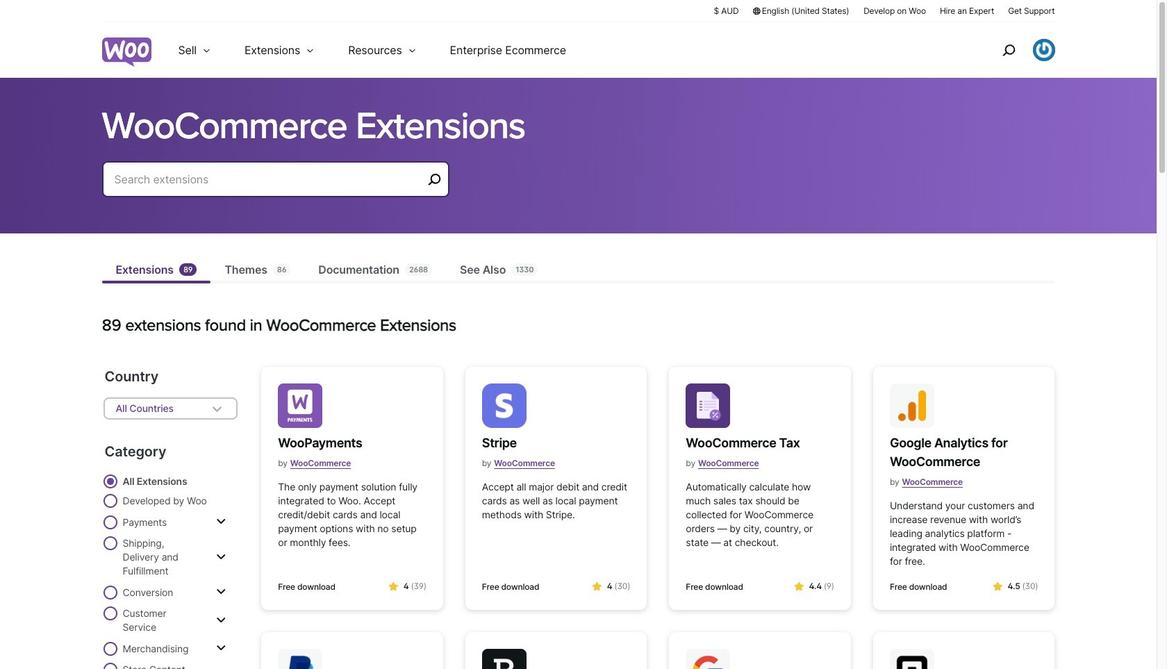 Task type: locate. For each thing, give the bounding box(es) containing it.
1 vertical spatial show subcategories image
[[216, 587, 226, 598]]

1 show subcategories image from the top
[[216, 552, 226, 563]]

show subcategories image
[[216, 552, 226, 563], [216, 643, 226, 654]]

2 vertical spatial show subcategories image
[[216, 615, 226, 626]]

service navigation menu element
[[973, 27, 1055, 73]]

0 vertical spatial show subcategories image
[[216, 552, 226, 563]]

2 show subcategories image from the top
[[216, 643, 226, 654]]

Search extensions search field
[[114, 170, 423, 189]]

1 vertical spatial show subcategories image
[[216, 643, 226, 654]]

show subcategories image
[[216, 516, 226, 528], [216, 587, 226, 598], [216, 615, 226, 626]]

2 show subcategories image from the top
[[216, 587, 226, 598]]

None search field
[[102, 161, 449, 214]]

0 vertical spatial show subcategories image
[[216, 516, 226, 528]]

1 show subcategories image from the top
[[216, 516, 226, 528]]



Task type: describe. For each thing, give the bounding box(es) containing it.
3 show subcategories image from the top
[[216, 615, 226, 626]]

search image
[[998, 39, 1020, 61]]

open account menu image
[[1033, 39, 1055, 61]]



